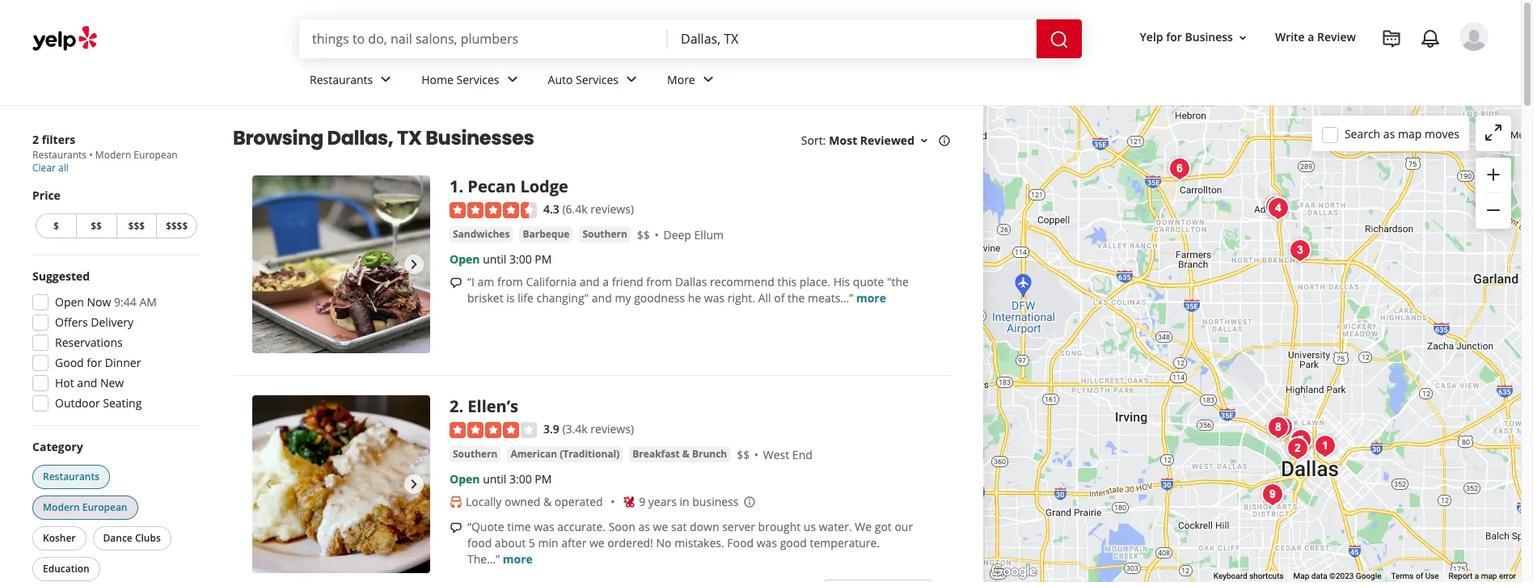 Task type: locate. For each thing, give the bounding box(es) containing it.
1 horizontal spatial services
[[576, 72, 619, 87]]

1 3:00 from the top
[[510, 252, 532, 267]]

0 vertical spatial open until 3:00 pm
[[450, 252, 552, 267]]

deep ellum
[[664, 228, 724, 243]]

now
[[87, 294, 111, 310]]

2 inside 2 filters restaurants • modern european clear all
[[32, 132, 39, 147]]

0 horizontal spatial modern
[[43, 501, 80, 514]]

next image
[[404, 475, 424, 494]]

0 horizontal spatial more link
[[503, 552, 533, 567]]

and up outdoor
[[77, 375, 97, 391]]

"quote
[[468, 520, 504, 535]]

. left pecan at the top left of page
[[459, 176, 464, 197]]

3.9 (3.4k reviews)
[[544, 421, 634, 437]]

1 vertical spatial for
[[87, 355, 102, 370]]

open until 3:00 pm up am
[[450, 252, 552, 267]]

16 speech v2 image
[[450, 277, 463, 290], [450, 522, 463, 535]]

$$ inside $$ button
[[91, 219, 102, 233]]

0 vertical spatial and
[[580, 275, 600, 290]]

& inside button
[[682, 448, 690, 461]]

southern link down 4.3 (6.4k reviews)
[[579, 227, 631, 243]]

1 horizontal spatial more link
[[856, 291, 886, 306]]

2 from from the left
[[647, 275, 672, 290]]

16 chevron down v2 image inside yelp for business button
[[1237, 31, 1250, 44]]

$$$$ button
[[156, 214, 197, 239]]

for inside group
[[87, 355, 102, 370]]

slideshow element
[[252, 176, 430, 353], [252, 396, 430, 573]]

0 horizontal spatial 24 chevron down v2 image
[[376, 70, 396, 89]]

more down "quote"
[[856, 291, 886, 306]]

2 3:00 from the top
[[510, 472, 532, 487]]

as right search
[[1384, 126, 1396, 141]]

1 horizontal spatial as
[[1384, 126, 1396, 141]]

category group
[[29, 439, 201, 582]]

more link down "quote"
[[856, 291, 886, 306]]

2 for 2 . ellen's
[[450, 396, 459, 417]]

dance
[[103, 531, 132, 545]]

16 years in business v2 image
[[623, 496, 636, 509]]

1 vertical spatial open until 3:00 pm
[[450, 472, 552, 487]]

about
[[495, 536, 526, 551]]

open until 3:00 pm up locally
[[450, 472, 552, 487]]

$ button
[[36, 214, 76, 239]]

1 open until 3:00 pm from the top
[[450, 252, 552, 267]]

24 chevron down v2 image left home
[[376, 70, 396, 89]]

0 horizontal spatial of
[[774, 291, 785, 306]]

24 chevron down v2 image inside auto services "link"
[[622, 70, 641, 89]]

0 horizontal spatial $$
[[91, 219, 102, 233]]

open for 2
[[450, 472, 480, 487]]

services for home services
[[457, 72, 500, 87]]

1 vertical spatial 2
[[450, 396, 459, 417]]

0 vertical spatial more link
[[856, 291, 886, 306]]

auto services
[[548, 72, 619, 87]]

0 vertical spatial southern
[[583, 228, 628, 241]]

24 chevron down v2 image right "more"
[[699, 70, 718, 89]]

more link for "i am from california and a friend from dallas recommend this place. his quote "the brisket is life changing" and my goodness he was right.  all of the meats…"
[[856, 291, 886, 306]]

from up goodness
[[647, 275, 672, 290]]

1 vertical spatial a
[[603, 275, 609, 290]]

1 16 speech v2 image from the top
[[450, 277, 463, 290]]

google
[[1356, 572, 1382, 581]]

services left 24 chevron down v2 icon
[[457, 72, 500, 87]]

time
[[507, 520, 531, 535]]

0 vertical spatial open
[[450, 252, 480, 267]]

report a map error
[[1449, 572, 1517, 581]]

all
[[758, 291, 771, 306]]

seating
[[103, 396, 142, 411]]

suggested
[[32, 269, 90, 284]]

1 vertical spatial of
[[1416, 572, 1424, 581]]

24 chevron down v2 image inside more link
[[699, 70, 718, 89]]

1 horizontal spatial 16 chevron down v2 image
[[1237, 31, 1250, 44]]

was up min
[[534, 520, 555, 535]]

1 vertical spatial southern
[[453, 448, 498, 461]]

0 horizontal spatial &
[[544, 495, 552, 510]]

0 horizontal spatial european
[[82, 501, 127, 514]]

group
[[1476, 158, 1512, 229], [28, 269, 201, 417]]

breakfast & brunch
[[633, 448, 727, 461]]

meats…"
[[808, 291, 854, 306]]

24 chevron down v2 image for auto services
[[622, 70, 641, 89]]

1 none field from the left
[[312, 30, 655, 48]]

of right all
[[774, 291, 785, 306]]

this
[[778, 275, 797, 290]]

16 chevron down v2 image for yelp for business
[[1237, 31, 1250, 44]]

for inside button
[[1167, 29, 1182, 45]]

0 horizontal spatial southern
[[453, 448, 498, 461]]

info icon image
[[744, 495, 757, 508], [744, 495, 757, 508]]

2 vertical spatial and
[[77, 375, 97, 391]]

keyboard shortcuts
[[1214, 572, 1284, 581]]

a for report
[[1475, 572, 1480, 581]]

restaurants down category
[[43, 470, 100, 484]]

4.3 star rating image
[[450, 203, 537, 219]]

1 24 chevron down v2 image from the left
[[376, 70, 396, 89]]

of
[[774, 291, 785, 306], [1416, 572, 1424, 581]]

(traditional)
[[560, 448, 620, 461]]

ellen's image
[[1282, 432, 1314, 465]]

brunch
[[692, 448, 727, 461]]

was right he
[[704, 291, 725, 306]]

1 vertical spatial slideshow element
[[252, 396, 430, 573]]

restaurants for restaurants button at left
[[43, 470, 100, 484]]

kenny's wood fired grill image
[[1262, 192, 1295, 224]]

1 horizontal spatial &
[[682, 448, 690, 461]]

$$ left deep
[[637, 228, 650, 243]]

group containing suggested
[[28, 269, 201, 417]]

1 horizontal spatial $$
[[637, 228, 650, 243]]

0 vertical spatial of
[[774, 291, 785, 306]]

1 horizontal spatial map
[[1482, 572, 1498, 581]]

0 vertical spatial was
[[704, 291, 725, 306]]

meso maya comida y copas image
[[1285, 424, 1317, 457]]

24 chevron down v2 image inside the restaurants link
[[376, 70, 396, 89]]

none field up the business categories element
[[681, 30, 1024, 48]]

.
[[459, 176, 464, 197], [459, 396, 464, 417]]

quote
[[853, 275, 884, 290]]

None field
[[312, 30, 655, 48], [681, 30, 1024, 48]]

more link for "quote time was accurate. soon as we sat down server brought us water. we got our food about 5 min after we ordered! no mistakes. food was good temperature. the…"
[[503, 552, 533, 567]]

1 horizontal spatial from
[[647, 275, 672, 290]]

a right 'write'
[[1308, 29, 1315, 45]]

2 . from the top
[[459, 396, 464, 417]]

2 left ellen's
[[450, 396, 459, 417]]

open until 3:00 pm for ellen's
[[450, 472, 552, 487]]

map left error
[[1482, 572, 1498, 581]]

of inside "i am from california and a friend from dallas recommend this place. his quote "the brisket is life changing" and my goodness he was right.  all of the meats…"
[[774, 291, 785, 306]]

1 slideshow element from the top
[[252, 176, 430, 353]]

restaurants inside the business categories element
[[310, 72, 373, 87]]

we
[[653, 520, 668, 535], [590, 536, 605, 551]]

changing"
[[537, 291, 589, 306]]

2 16 speech v2 image from the top
[[450, 522, 463, 535]]

1 horizontal spatial more
[[856, 291, 886, 306]]

2 vertical spatial was
[[757, 536, 777, 551]]

open until 3:00 pm for pecan
[[450, 252, 552, 267]]

2 until from the top
[[483, 472, 507, 487]]

open up "i
[[450, 252, 480, 267]]

meddlesome moth image
[[1266, 411, 1299, 444]]

0 horizontal spatial services
[[457, 72, 500, 87]]

american (traditional)
[[511, 448, 620, 461]]

0 horizontal spatial for
[[87, 355, 102, 370]]

review
[[1318, 29, 1356, 45]]

until up am
[[483, 252, 507, 267]]

as
[[1384, 126, 1396, 141], [639, 520, 650, 535]]

1 until from the top
[[483, 252, 507, 267]]

1 from from the left
[[497, 275, 523, 290]]

0 vertical spatial 2
[[32, 132, 39, 147]]

and up changing"
[[580, 275, 600, 290]]

restaurants inside button
[[43, 470, 100, 484]]

2 vertical spatial restaurants
[[43, 470, 100, 484]]

brad k. image
[[1460, 22, 1489, 51]]

1 horizontal spatial of
[[1416, 572, 1424, 581]]

16 chevron down v2 image for most reviewed
[[918, 134, 931, 147]]

1 horizontal spatial none field
[[681, 30, 1024, 48]]

for right "yelp"
[[1167, 29, 1182, 45]]

a right report
[[1475, 572, 1480, 581]]

16 speech v2 image down 16 locally owned v2 icon
[[450, 522, 463, 535]]

2 left filters
[[32, 132, 39, 147]]

(3.4k
[[563, 421, 588, 437]]

0 vertical spatial until
[[483, 252, 507, 267]]

restaurants for the restaurants link
[[310, 72, 373, 87]]

pm up locally owned & operated
[[535, 472, 552, 487]]

1 . pecan lodge
[[450, 176, 569, 197]]

1 vertical spatial southern button
[[450, 447, 501, 463]]

we up "no"
[[653, 520, 668, 535]]

0 horizontal spatial group
[[28, 269, 201, 417]]

2 slideshow element from the top
[[252, 396, 430, 573]]

down
[[690, 520, 719, 535]]

None search field
[[299, 19, 1085, 58]]

more down about
[[503, 552, 533, 567]]

european right •
[[134, 148, 178, 162]]

sandwiches link
[[450, 227, 513, 243]]

restaurants up dallas,
[[310, 72, 373, 87]]

16 info v2 image
[[938, 134, 951, 147]]

0 horizontal spatial from
[[497, 275, 523, 290]]

0 horizontal spatial none field
[[312, 30, 655, 48]]

0 vertical spatial we
[[653, 520, 668, 535]]

16 chevron down v2 image left 16 info v2 image at the right top
[[918, 134, 931, 147]]

a inside write a review "link"
[[1308, 29, 1315, 45]]

16 chevron down v2 image inside the most reviewed dropdown button
[[918, 134, 931, 147]]

16 speech v2 image for "quote
[[450, 522, 463, 535]]

1 horizontal spatial 24 chevron down v2 image
[[622, 70, 641, 89]]

clear
[[32, 161, 56, 175]]

southern down 4.3 (6.4k reviews)
[[583, 228, 628, 241]]

0 vertical spatial previous image
[[259, 255, 278, 274]]

1 vertical spatial .
[[459, 396, 464, 417]]

1 vertical spatial 16 chevron down v2 image
[[918, 134, 931, 147]]

0 vertical spatial european
[[134, 148, 178, 162]]

most reviewed
[[829, 133, 915, 148]]

2 vertical spatial open
[[450, 472, 480, 487]]

1 vertical spatial european
[[82, 501, 127, 514]]

reviews) up (traditional) on the left
[[591, 421, 634, 437]]

. left ellen's
[[459, 396, 464, 417]]

1 reviews) from the top
[[591, 201, 634, 217]]

0 vertical spatial group
[[1476, 158, 1512, 229]]

1 vertical spatial as
[[639, 520, 650, 535]]

2 horizontal spatial 24 chevron down v2 image
[[699, 70, 718, 89]]

auto services link
[[535, 58, 654, 105]]

modern european button
[[32, 496, 138, 520]]

restaurants inside 2 filters restaurants • modern european clear all
[[32, 148, 87, 162]]

server
[[722, 520, 755, 535]]

1 horizontal spatial southern
[[583, 228, 628, 241]]

0 vertical spatial 3:00
[[510, 252, 532, 267]]

pm for pecan lodge
[[535, 252, 552, 267]]

1 vertical spatial restaurants
[[32, 148, 87, 162]]

0 vertical spatial for
[[1167, 29, 1182, 45]]

2 horizontal spatial $$
[[737, 448, 750, 463]]

open
[[450, 252, 480, 267], [55, 294, 84, 310], [450, 472, 480, 487]]

right.
[[728, 291, 755, 306]]

rodeo goat image
[[1262, 411, 1295, 444]]

we
[[855, 520, 872, 535]]

until up locally
[[483, 472, 507, 487]]

3:00 for pecan
[[510, 252, 532, 267]]

european up dance
[[82, 501, 127, 514]]

16 chevron down v2 image right business
[[1237, 31, 1250, 44]]

$$ for 2 . ellen's
[[737, 448, 750, 463]]

more
[[856, 291, 886, 306], [503, 552, 533, 567]]

2 for 2 filters restaurants • modern european clear all
[[32, 132, 39, 147]]

0 horizontal spatial as
[[639, 520, 650, 535]]

. for 2
[[459, 396, 464, 417]]

1 pm from the top
[[535, 252, 552, 267]]

was down brought
[[757, 536, 777, 551]]

1 previous image from the top
[[259, 255, 278, 274]]

most
[[829, 133, 858, 148]]

open up 16 locally owned v2 icon
[[450, 472, 480, 487]]

gen korean bbq house image
[[1164, 152, 1196, 185]]

3 24 chevron down v2 image from the left
[[699, 70, 718, 89]]

0 vertical spatial &
[[682, 448, 690, 461]]

hot and new
[[55, 375, 124, 391]]

open now 9:44 am
[[55, 294, 157, 310]]

1 services from the left
[[457, 72, 500, 87]]

2 services from the left
[[576, 72, 619, 87]]

2 reviews) from the top
[[591, 421, 634, 437]]

0 vertical spatial a
[[1308, 29, 1315, 45]]

& left brunch
[[682, 448, 690, 461]]

sandwiches button
[[450, 227, 513, 243]]

of left 'use'
[[1416, 572, 1424, 581]]

accurate.
[[558, 520, 606, 535]]

2 horizontal spatial was
[[757, 536, 777, 551]]

previous image
[[259, 255, 278, 274], [259, 475, 278, 494]]

1 vertical spatial 16 speech v2 image
[[450, 522, 463, 535]]

0 vertical spatial slideshow element
[[252, 176, 430, 353]]

pm for ellen's
[[535, 472, 552, 487]]

the…"
[[468, 552, 500, 567]]

0 vertical spatial .
[[459, 176, 464, 197]]

3:00 down barbeque button
[[510, 252, 532, 267]]

1 vertical spatial previous image
[[259, 475, 278, 494]]

16 speech v2 image left "i
[[450, 277, 463, 290]]

open until 3:00 pm
[[450, 252, 552, 267], [450, 472, 552, 487]]

more
[[667, 72, 695, 87]]

& right owned
[[544, 495, 552, 510]]

1 vertical spatial &
[[544, 495, 552, 510]]

search image
[[1050, 30, 1069, 49]]

yelp
[[1140, 29, 1164, 45]]

0 vertical spatial southern button
[[579, 227, 631, 243]]

1 vertical spatial pm
[[535, 472, 552, 487]]

1 vertical spatial group
[[28, 269, 201, 417]]

until
[[483, 252, 507, 267], [483, 472, 507, 487]]

european
[[134, 148, 178, 162], [82, 501, 127, 514]]

restaurants down filters
[[32, 148, 87, 162]]

1 horizontal spatial a
[[1308, 29, 1315, 45]]

modern inside modern european "button"
[[43, 501, 80, 514]]

yelp for business button
[[1134, 23, 1256, 52]]

pm up california
[[535, 252, 552, 267]]

offers delivery
[[55, 315, 134, 330]]

$$$$
[[166, 219, 188, 233]]

16 chevron down v2 image
[[1237, 31, 1250, 44], [918, 134, 931, 147]]

from up is
[[497, 275, 523, 290]]

1 . from the top
[[459, 176, 464, 197]]

keyboard shortcuts button
[[1214, 571, 1284, 582]]

good
[[780, 536, 807, 551]]

southern link down 3.9 star rating image
[[450, 447, 501, 463]]

for for business
[[1167, 29, 1182, 45]]

next image
[[404, 255, 424, 274]]

2 none field from the left
[[681, 30, 1024, 48]]

hot
[[55, 375, 74, 391]]

1 vertical spatial open
[[55, 294, 84, 310]]

projects image
[[1382, 29, 1402, 49]]

16 speech v2 image for "i
[[450, 277, 463, 290]]

2 open until 3:00 pm from the top
[[450, 472, 552, 487]]

and left my
[[592, 291, 612, 306]]

0 vertical spatial more
[[856, 291, 886, 306]]

good for dinner
[[55, 355, 141, 370]]

3.9
[[544, 421, 560, 437]]

locally owned & operated
[[466, 495, 603, 510]]

services right auto
[[576, 72, 619, 87]]

2 24 chevron down v2 image from the left
[[622, 70, 641, 89]]

3:00 up owned
[[510, 472, 532, 487]]

1 vertical spatial reviews)
[[591, 421, 634, 437]]

0 vertical spatial pm
[[535, 252, 552, 267]]

food
[[727, 536, 754, 551]]

outdoor
[[55, 396, 100, 411]]

goodness
[[634, 291, 685, 306]]

$$ left the $$$ button
[[91, 219, 102, 233]]

2 pm from the top
[[535, 472, 552, 487]]

more link down about
[[503, 552, 533, 567]]

modern up kosher
[[43, 501, 80, 514]]

0 vertical spatial 16 chevron down v2 image
[[1237, 31, 1250, 44]]

1 vertical spatial until
[[483, 472, 507, 487]]

0 horizontal spatial more
[[503, 552, 533, 567]]

services
[[457, 72, 500, 87], [576, 72, 619, 87]]

map left moves
[[1398, 126, 1422, 141]]

1 vertical spatial we
[[590, 536, 605, 551]]

southern for the left southern button
[[453, 448, 498, 461]]

as up ordered!
[[639, 520, 650, 535]]

1 horizontal spatial southern button
[[579, 227, 631, 243]]

american
[[511, 448, 557, 461]]

1 horizontal spatial was
[[704, 291, 725, 306]]

0 vertical spatial map
[[1398, 126, 1422, 141]]

was
[[704, 291, 725, 306], [534, 520, 555, 535], [757, 536, 777, 551]]

breakfast & brunch button
[[630, 447, 731, 463]]

1 horizontal spatial southern link
[[579, 227, 631, 243]]

24 chevron down v2 image right auto services
[[622, 70, 641, 89]]

reviews) right the (6.4k
[[591, 201, 634, 217]]

2 horizontal spatial a
[[1475, 572, 1480, 581]]

write a review link
[[1269, 23, 1363, 52]]

0 horizontal spatial 2
[[32, 132, 39, 147]]

browsing dallas, tx businesses
[[233, 125, 534, 151]]

southern button down 3.9 star rating image
[[450, 447, 501, 463]]

1 vertical spatial modern
[[43, 501, 80, 514]]

west end
[[763, 448, 813, 463]]

1 horizontal spatial for
[[1167, 29, 1182, 45]]

open up offers
[[55, 294, 84, 310]]

we down accurate.
[[590, 536, 605, 551]]

brought
[[758, 520, 801, 535]]

none field up the home services link
[[312, 30, 655, 48]]

southern
[[583, 228, 628, 241], [453, 448, 498, 461]]

2 previous image from the top
[[259, 475, 278, 494]]

southern button down 4.3 (6.4k reviews)
[[579, 227, 631, 243]]

pecan
[[468, 176, 516, 197]]

southern down 3.9 star rating image
[[453, 448, 498, 461]]

0 horizontal spatial southern link
[[450, 447, 501, 463]]

modern right •
[[95, 148, 131, 162]]

a left 'friend'
[[603, 275, 609, 290]]

0 horizontal spatial a
[[603, 275, 609, 290]]

zoom in image
[[1484, 165, 1504, 184]]

for up hot and new
[[87, 355, 102, 370]]

services inside "link"
[[576, 72, 619, 87]]

$$ left west
[[737, 448, 750, 463]]

was inside "i am from california and a friend from dallas recommend this place. his quote "the brisket is life changing" and my goodness he was right.  all of the meats…"
[[704, 291, 725, 306]]

24 chevron down v2 image
[[376, 70, 396, 89], [622, 70, 641, 89], [699, 70, 718, 89]]

1 horizontal spatial european
[[134, 148, 178, 162]]

pecan lodge image
[[1309, 430, 1341, 462]]

modern european
[[43, 501, 127, 514]]

map data ©2023 google
[[1294, 572, 1382, 581]]

report
[[1449, 572, 1473, 581]]



Task type: describe. For each thing, give the bounding box(es) containing it.
outdoor seating
[[55, 396, 142, 411]]

european inside "button"
[[82, 501, 127, 514]]

restaurants link
[[297, 58, 409, 105]]

ida claire image
[[1260, 190, 1292, 223]]

home services
[[422, 72, 500, 87]]

reviews) for 2 . ellen's
[[591, 421, 634, 437]]

brisket
[[468, 291, 504, 306]]

barbeque link
[[520, 227, 573, 243]]

a for write
[[1308, 29, 1315, 45]]

dance clubs
[[103, 531, 161, 545]]

. for 1
[[459, 176, 464, 197]]

yelp for business
[[1140, 29, 1233, 45]]

operated
[[555, 495, 603, 510]]

24 chevron down v2 image for restaurants
[[376, 70, 396, 89]]

reservations
[[55, 335, 123, 350]]

•
[[89, 148, 93, 162]]

deep
[[664, 228, 692, 243]]

"the
[[887, 275, 909, 290]]

slideshow element for 1
[[252, 176, 430, 353]]

good
[[55, 355, 84, 370]]

$$ button
[[76, 214, 116, 239]]

min
[[538, 536, 559, 551]]

(6.4k
[[563, 201, 588, 217]]

his
[[834, 275, 850, 290]]

the
[[788, 291, 805, 306]]

friend
[[612, 275, 644, 290]]

years
[[649, 495, 677, 510]]

1 horizontal spatial group
[[1476, 158, 1512, 229]]

3.9 star rating image
[[450, 423, 537, 439]]

more for "quote time was accurate. soon as we sat down server brought us water. we got our food about 5 min after we ordered! no mistakes. food was good temperature. the…"
[[503, 552, 533, 567]]

map for error
[[1482, 572, 1498, 581]]

am
[[140, 294, 157, 310]]

mistakes.
[[675, 536, 725, 551]]

sandwiches
[[453, 228, 510, 241]]

google image
[[988, 561, 1041, 582]]

write
[[1276, 29, 1305, 45]]

more for "i am from california and a friend from dallas recommend this place. his quote "the brisket is life changing" and my goodness he was right.  all of the meats…"
[[856, 291, 886, 306]]

kosher button
[[32, 527, 86, 551]]

pecan lodge image
[[252, 176, 430, 353]]

soon
[[609, 520, 636, 535]]

4.3 (6.4k reviews)
[[544, 201, 634, 217]]

no
[[656, 536, 672, 551]]

"i
[[468, 275, 475, 290]]

business categories element
[[297, 58, 1489, 105]]

reviews) for 1 . pecan lodge
[[591, 201, 634, 217]]

european inside 2 filters restaurants • modern european clear all
[[134, 148, 178, 162]]

my
[[615, 291, 631, 306]]

southern for southern button to the right
[[583, 228, 628, 241]]

us
[[804, 520, 816, 535]]

1 vertical spatial southern link
[[450, 447, 501, 463]]

open for 1
[[450, 252, 480, 267]]

search
[[1345, 126, 1381, 141]]

education button
[[32, 557, 100, 582]]

california
[[526, 275, 577, 290]]

business
[[693, 495, 739, 510]]

ellen's image
[[252, 396, 430, 573]]

data
[[1312, 572, 1328, 581]]

category
[[32, 439, 83, 455]]

browsing
[[233, 125, 323, 151]]

restaurants button
[[32, 465, 110, 489]]

map region
[[827, 0, 1534, 582]]

expand map image
[[1484, 123, 1504, 142]]

barbeque
[[523, 228, 570, 241]]

Find text field
[[312, 30, 655, 48]]

he
[[688, 291, 701, 306]]

map for moves
[[1398, 126, 1422, 141]]

ellum
[[694, 228, 724, 243]]

none field near
[[681, 30, 1024, 48]]

until for ellen's
[[483, 472, 507, 487]]

0 horizontal spatial southern button
[[450, 447, 501, 463]]

offers
[[55, 315, 88, 330]]

delivery
[[91, 315, 134, 330]]

notifications image
[[1421, 29, 1441, 49]]

"i am from california and a friend from dallas recommend this place. his quote "the brisket is life changing" and my goodness he was right.  all of the meats…"
[[468, 275, 909, 306]]

dinner
[[105, 355, 141, 370]]

search as map moves
[[1345, 126, 1460, 141]]

1 vertical spatial and
[[592, 291, 612, 306]]

9:44
[[114, 294, 137, 310]]

maple leaf diner image
[[1284, 234, 1316, 267]]

none field find
[[312, 30, 655, 48]]

as inside "quote time was accurate. soon as we sat down server brought us water. we got our food about 5 min after we ordered! no mistakes. food was good temperature. the…"
[[639, 520, 650, 535]]

4.3
[[544, 201, 560, 217]]

slideshow element for 2
[[252, 396, 430, 573]]

until for pecan
[[483, 252, 507, 267]]

all
[[58, 161, 69, 175]]

breakfast & brunch link
[[630, 447, 731, 463]]

0 horizontal spatial was
[[534, 520, 555, 535]]

place.
[[800, 275, 831, 290]]

pecan lodge link
[[468, 176, 569, 197]]

for for dinner
[[87, 355, 102, 370]]

$$$
[[128, 219, 145, 233]]

recommend
[[710, 275, 775, 290]]

a inside "i am from california and a friend from dallas recommend this place. his quote "the brisket is life changing" and my goodness he was right.  all of the meats…"
[[603, 275, 609, 290]]

filters
[[42, 132, 75, 147]]

0 vertical spatial southern link
[[579, 227, 631, 243]]

user actions element
[[1127, 20, 1512, 120]]

lockhart smokehouse image
[[1257, 478, 1289, 511]]

map
[[1294, 572, 1310, 581]]

our
[[895, 520, 913, 535]]

$$$ button
[[116, 214, 156, 239]]

zoom out image
[[1484, 201, 1504, 220]]

sort:
[[801, 133, 826, 148]]

modern inside 2 filters restaurants • modern european clear all
[[95, 148, 131, 162]]

9
[[639, 495, 646, 510]]

16 locally owned v2 image
[[450, 496, 463, 509]]

after
[[562, 536, 587, 551]]

3:00 for ellen's
[[510, 472, 532, 487]]

more link
[[654, 58, 731, 105]]

services for auto services
[[576, 72, 619, 87]]

tx
[[397, 125, 422, 151]]

owned
[[505, 495, 541, 510]]

previous image for 2
[[259, 475, 278, 494]]

error
[[1500, 572, 1517, 581]]

clubs
[[135, 531, 161, 545]]

Near text field
[[681, 30, 1024, 48]]

price group
[[32, 188, 201, 242]]

0 horizontal spatial we
[[590, 536, 605, 551]]

clear all link
[[32, 161, 69, 175]]

24 chevron down v2 image for more
[[699, 70, 718, 89]]

terms of use link
[[1392, 572, 1439, 581]]

life
[[518, 291, 534, 306]]

price
[[32, 188, 61, 203]]

0 vertical spatial as
[[1384, 126, 1396, 141]]

$$ for 1 . pecan lodge
[[637, 228, 650, 243]]

lodge
[[520, 176, 569, 197]]

24 chevron down v2 image
[[503, 70, 522, 89]]

1
[[450, 176, 459, 197]]

previous image for 1
[[259, 255, 278, 274]]

©2023
[[1330, 572, 1354, 581]]

terms
[[1392, 572, 1414, 581]]



Task type: vqa. For each thing, say whether or not it's contained in the screenshot.
24 clock v2 icon
no



